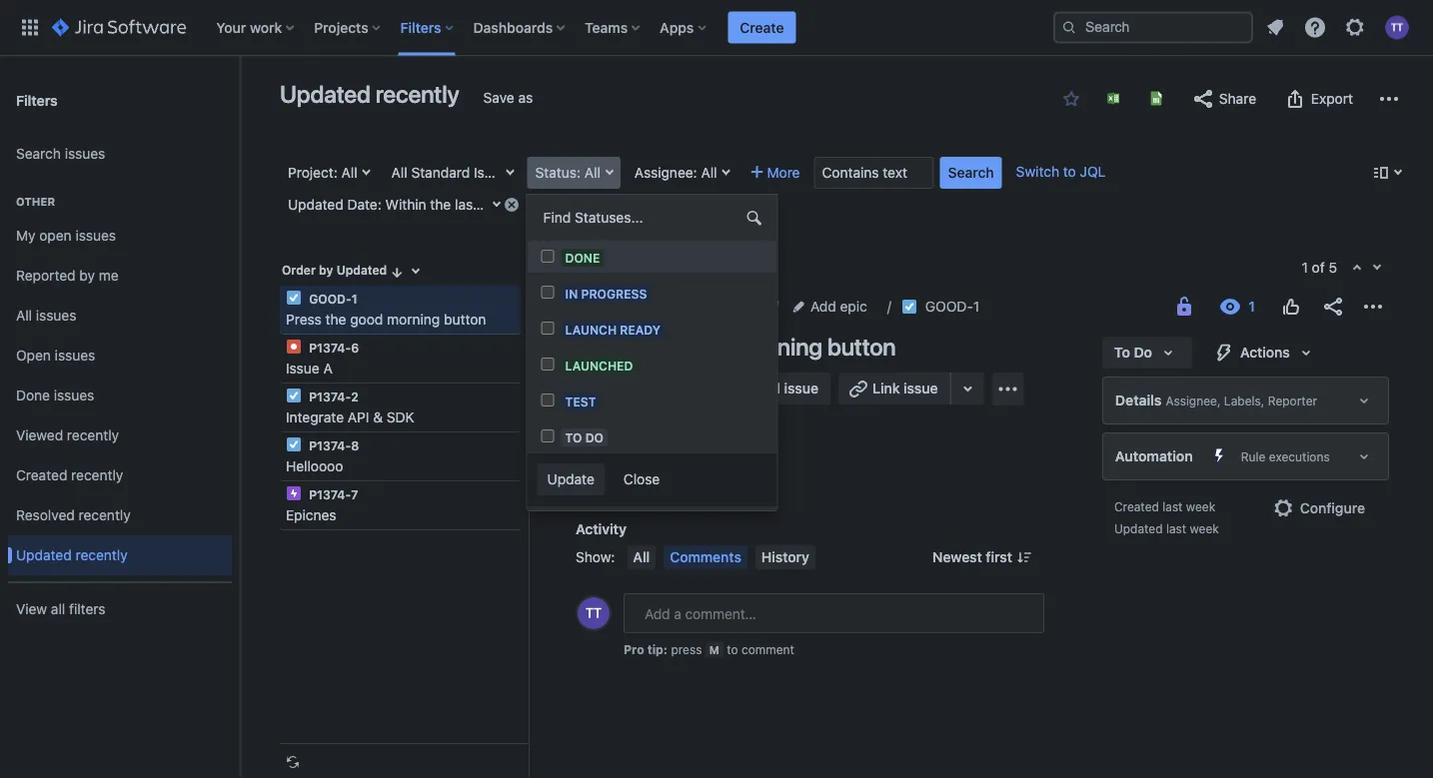 Task type: locate. For each thing, give the bounding box(es) containing it.
good- down order by updated
[[309, 292, 352, 306]]

sidebar navigation image
[[218, 80, 262, 120]]

good up add a child issue button
[[678, 333, 732, 361]]

0 horizontal spatial small image
[[389, 264, 405, 280]]

1 horizontal spatial good
[[678, 333, 732, 361]]

1 down the order by updated "link"
[[352, 292, 358, 306]]

2 horizontal spatial issue
[[642, 164, 675, 181]]

attach button
[[576, 373, 665, 405]]

done for done
[[566, 251, 600, 265]]

0 vertical spatial to do
[[1115, 344, 1153, 361]]

task image left good-1 link
[[902, 299, 918, 315]]

issue a
[[286, 360, 333, 377]]

good-1 up link web pages and more icon
[[926, 298, 980, 315]]

good-1 link
[[926, 295, 980, 319]]

switch to jql
[[1017, 163, 1106, 180]]

updated recently link
[[8, 536, 232, 576]]

add
[[811, 298, 837, 315], [707, 380, 734, 397], [576, 453, 602, 470]]

view all filters link
[[8, 590, 232, 630]]

p1374- up the epicnes
[[309, 488, 351, 502]]

menu bar
[[623, 546, 820, 570]]

press down the projects link
[[576, 333, 634, 361]]

1 vertical spatial morning
[[736, 333, 823, 361]]

issues right "open"
[[55, 348, 95, 364]]

p1374-8
[[306, 439, 359, 453]]

1 horizontal spatial to do
[[1115, 344, 1153, 361]]

to do up details
[[1115, 344, 1153, 361]]

to do down the test
[[566, 431, 604, 445]]

1 task image from the top
[[286, 290, 302, 306]]

done down "open"
[[16, 388, 50, 404]]

details element
[[1103, 377, 1390, 425]]

recently down viewed recently link
[[71, 468, 123, 484]]

1 of 5
[[1302, 259, 1338, 276]]

search left switch
[[949, 164, 995, 181]]

save
[[484, 89, 515, 106]]

do up details
[[1134, 344, 1153, 361]]

0 horizontal spatial issue
[[785, 380, 819, 397]]

1 vertical spatial press
[[576, 333, 634, 361]]

issue up remove criteria 'image'
[[474, 164, 508, 181]]

recently up created recently
[[67, 428, 119, 444]]

updated down project:
[[288, 196, 344, 213]]

updated inside 'link'
[[16, 548, 72, 564]]

0 horizontal spatial task
[[608, 164, 638, 181]]

done up in
[[566, 251, 600, 265]]

add for add epic
[[811, 298, 837, 315]]

updated down resolved
[[16, 548, 72, 564]]

1 horizontal spatial button
[[828, 333, 896, 361]]

0 vertical spatial to
[[1115, 344, 1131, 361]]

to down the test
[[566, 431, 582, 445]]

1 horizontal spatial by
[[319, 263, 333, 277]]

recently inside 'link'
[[75, 548, 128, 564]]

2 p1374- from the top
[[309, 390, 351, 404]]

0 horizontal spatial a
[[606, 453, 613, 470]]

recently for the resolved recently link
[[79, 508, 131, 524]]

search issues
[[16, 146, 105, 162]]

help image
[[1304, 15, 1328, 39]]

2 task image from the top
[[286, 388, 302, 404]]

task image down 'order'
[[286, 290, 302, 306]]

description...
[[617, 453, 701, 470]]

0 horizontal spatial morning
[[387, 311, 440, 328]]

a left child in the right of the page
[[738, 380, 745, 397]]

updated right 'order'
[[337, 263, 387, 277]]

1 types, from the left
[[511, 164, 554, 181]]

viewed recently
[[16, 428, 119, 444]]

labels,
[[1225, 394, 1265, 408]]

all up within
[[392, 164, 408, 181]]

goodmorning image
[[653, 299, 669, 315]]

1 horizontal spatial press the good morning button
[[576, 333, 896, 361]]

0 horizontal spatial projects
[[314, 19, 369, 35]]

0 horizontal spatial search
[[16, 146, 61, 162]]

1 horizontal spatial search
[[949, 164, 995, 181]]

0 horizontal spatial the
[[326, 311, 346, 328]]

small image right order by updated
[[389, 264, 405, 280]]

share image
[[1322, 295, 1346, 319]]

updated recently
[[280, 80, 460, 108], [16, 548, 128, 564]]

0 vertical spatial task image
[[902, 299, 918, 315]]

1 horizontal spatial add
[[707, 380, 734, 397]]

1 vertical spatial last
[[1163, 500, 1183, 514]]

within
[[386, 196, 427, 213]]

morning down the order by updated "link"
[[387, 311, 440, 328]]

1 vertical spatial a
[[606, 453, 613, 470]]

add inside add a child issue button
[[707, 380, 734, 397]]

settings image
[[1344, 15, 1368, 39]]

press
[[286, 311, 322, 328], [576, 333, 634, 361]]

7
[[351, 488, 358, 502]]

press the good morning button
[[286, 311, 486, 328], [576, 333, 896, 361]]

1 horizontal spatial small image
[[1064, 91, 1080, 107]]

launch ready
[[566, 323, 661, 337]]

add epic
[[811, 298, 868, 315]]

issues for done issues
[[54, 388, 94, 404]]

to
[[1115, 344, 1131, 361], [566, 431, 582, 445]]

1 vertical spatial updated recently
[[16, 548, 128, 564]]

2 horizontal spatial add
[[811, 298, 837, 315]]

0 vertical spatial projects
[[314, 19, 369, 35]]

created down automation
[[1115, 500, 1160, 514]]

all standard issue types,                                 all sub-task issue types,                                 bug,                                 epic,                                 story,                                 task button
[[384, 157, 865, 189]]

reporter
[[1269, 394, 1318, 408]]

p1374- for issue a
[[309, 341, 351, 355]]

do inside to do dropdown button
[[1134, 344, 1153, 361]]

1 vertical spatial press the good morning button
[[576, 333, 896, 361]]

by inside other group
[[79, 268, 95, 284]]

2 vertical spatial the
[[639, 333, 673, 361]]

search inside 'button'
[[949, 164, 995, 181]]

a down description
[[606, 453, 613, 470]]

recently
[[376, 80, 460, 108], [67, 428, 119, 444], [71, 468, 123, 484], [79, 508, 131, 524], [75, 548, 128, 564]]

1 vertical spatial to do
[[566, 431, 604, 445]]

0 horizontal spatial press
[[286, 311, 322, 328]]

created inside other group
[[16, 468, 67, 484]]

filters button
[[395, 11, 462, 43]]

resolved
[[16, 508, 75, 524]]

your profile and settings image
[[1386, 15, 1410, 39]]

created
[[16, 468, 67, 484], [1115, 500, 1160, 514]]

the down "standard"
[[430, 196, 451, 213]]

1 up link web pages and more icon
[[974, 298, 980, 315]]

issues
[[65, 146, 105, 162], [75, 228, 116, 244], [36, 308, 76, 324], [55, 348, 95, 364], [54, 388, 94, 404]]

p1374- up helloooo
[[309, 439, 351, 453]]

by left me
[[79, 268, 95, 284]]

newest first image
[[1017, 550, 1033, 566]]

press the good morning button up add a child issue button
[[576, 333, 896, 361]]

a
[[738, 380, 745, 397], [606, 453, 613, 470]]

0 vertical spatial press
[[286, 311, 322, 328]]

created for created last week updated last week
[[1115, 500, 1160, 514]]

0 horizontal spatial good-1
[[306, 292, 358, 306]]

1 horizontal spatial done
[[566, 251, 600, 265]]

1 horizontal spatial created
[[1115, 500, 1160, 514]]

1 vertical spatial done
[[16, 388, 50, 404]]

add left child in the right of the page
[[707, 380, 734, 397]]

banner
[[0, 0, 1434, 56]]

press the good morning button up the 6
[[286, 311, 486, 328]]

0 vertical spatial button
[[444, 311, 486, 328]]

0 horizontal spatial types,
[[511, 164, 554, 181]]

to left jql
[[1064, 163, 1077, 180]]

types, left bug,
[[679, 164, 722, 181]]

0 vertical spatial created
[[16, 468, 67, 484]]

1 horizontal spatial issue
[[474, 164, 508, 181]]

add for add a description...
[[576, 453, 602, 470]]

a inside button
[[738, 380, 745, 397]]

0 vertical spatial search
[[16, 146, 61, 162]]

last for updated
[[1167, 522, 1187, 536]]

task image up integrate
[[286, 388, 302, 404]]

8
[[351, 439, 359, 453]]

task image
[[286, 290, 302, 306], [286, 388, 302, 404]]

morning up child in the right of the page
[[736, 333, 823, 361]]

search button
[[941, 157, 1003, 189]]

switch
[[1017, 163, 1060, 180]]

0 vertical spatial do
[[1134, 344, 1153, 361]]

p1374-6
[[306, 341, 359, 355]]

0 vertical spatial morning
[[387, 311, 440, 328]]

1 task from the left
[[608, 164, 638, 181]]

1 vertical spatial add
[[707, 380, 734, 397]]

add a description...
[[576, 453, 701, 470]]

all up "open"
[[16, 308, 32, 324]]

p1374- for helloooo
[[309, 439, 351, 453]]

1 horizontal spatial task
[[835, 164, 865, 181]]

projects button
[[308, 11, 389, 43]]

order by updated
[[282, 263, 387, 277]]

updated inside 'created last week updated last week'
[[1115, 522, 1164, 536]]

projects right the work
[[314, 19, 369, 35]]

add left "epic"
[[811, 298, 837, 315]]

issue down bug icon
[[286, 360, 320, 377]]

Search field
[[1054, 11, 1254, 43]]

p1374- for epicnes
[[309, 488, 351, 502]]

to
[[1064, 163, 1077, 180], [727, 643, 739, 657]]

notifications image
[[1264, 15, 1288, 39]]

issues up open issues
[[36, 308, 76, 324]]

&
[[373, 409, 383, 426]]

assignee:
[[635, 164, 698, 181]]

bug image
[[286, 339, 302, 355]]

1 vertical spatial the
[[326, 311, 346, 328]]

0 horizontal spatial add
[[576, 453, 602, 470]]

by inside "link"
[[319, 263, 333, 277]]

open
[[16, 348, 51, 364]]

view
[[16, 602, 47, 618]]

search issues link
[[8, 134, 232, 174]]

all right show:
[[633, 549, 650, 566]]

4 p1374- from the top
[[309, 488, 351, 502]]

search image
[[1062, 19, 1078, 35]]

1 vertical spatial created
[[1115, 500, 1160, 514]]

search up 'other'
[[16, 146, 61, 162]]

0 vertical spatial the
[[430, 196, 451, 213]]

epic image
[[286, 486, 302, 502]]

updated recently inside 'link'
[[16, 548, 128, 564]]

good up the 6
[[350, 311, 383, 328]]

reported by me
[[16, 268, 119, 284]]

do
[[1134, 344, 1153, 361], [586, 431, 604, 445]]

updated recently down resolved recently
[[16, 548, 128, 564]]

copy link to issue image
[[976, 298, 992, 314]]

0 vertical spatial last
[[455, 196, 478, 213]]

assignee: all
[[635, 164, 717, 181]]

search
[[16, 146, 61, 162], [949, 164, 995, 181]]

apps
[[660, 19, 694, 35]]

more button
[[743, 157, 809, 189]]

0 horizontal spatial press the good morning button
[[286, 311, 486, 328]]

2 vertical spatial last
[[1167, 522, 1187, 536]]

types, up remove criteria 'image'
[[511, 164, 554, 181]]

1 p1374- from the top
[[309, 341, 351, 355]]

issue right child in the right of the page
[[785, 380, 819, 397]]

created inside 'created last week updated last week'
[[1115, 500, 1160, 514]]

press up bug icon
[[286, 311, 322, 328]]

automation element
[[1103, 433, 1390, 481]]

small image
[[1064, 91, 1080, 107], [389, 264, 405, 280]]

recently down the created recently link
[[79, 508, 131, 524]]

to up details
[[1115, 344, 1131, 361]]

configure link
[[1261, 493, 1378, 525]]

last for the
[[455, 196, 478, 213]]

0 vertical spatial done
[[566, 251, 600, 265]]

2 types, from the left
[[679, 164, 722, 181]]

done issues
[[16, 388, 94, 404]]

the up p1374-6
[[326, 311, 346, 328]]

1 vertical spatial filters
[[16, 92, 58, 108]]

1 vertical spatial week
[[1187, 500, 1216, 514]]

0 vertical spatial a
[[738, 380, 745, 397]]

all inside all issues link
[[16, 308, 32, 324]]

created for created recently
[[16, 468, 67, 484]]

small image left open in microsoft excel "icon"
[[1064, 91, 1080, 107]]

1 vertical spatial to
[[727, 643, 739, 657]]

1 vertical spatial projects
[[576, 298, 629, 315]]

actions button
[[1201, 337, 1331, 369]]

task image up helloooo
[[286, 437, 302, 453]]

my open issues link
[[8, 216, 232, 256]]

add inside 'add epic' popup button
[[811, 298, 837, 315]]

0 horizontal spatial to
[[727, 643, 739, 657]]

6
[[351, 341, 359, 355]]

export button
[[1274, 83, 1364, 115]]

0 horizontal spatial button
[[444, 311, 486, 328]]

to do
[[1115, 344, 1153, 361], [566, 431, 604, 445]]

None checkbox
[[542, 250, 555, 263], [542, 286, 555, 299], [542, 322, 555, 335], [542, 358, 555, 371], [542, 394, 555, 407], [542, 430, 555, 443], [542, 250, 555, 263], [542, 286, 555, 299], [542, 322, 555, 335], [542, 358, 555, 371], [542, 394, 555, 407], [542, 430, 555, 443]]

issues up my open issues
[[65, 146, 105, 162]]

filters up search issues
[[16, 92, 58, 108]]

issue up find statuses... field
[[642, 164, 675, 181]]

all left the sub-
[[558, 164, 574, 181]]

last
[[455, 196, 478, 213], [1163, 500, 1183, 514], [1167, 522, 1187, 536]]

None submit
[[538, 464, 605, 496]]

1 vertical spatial search
[[949, 164, 995, 181]]

by
[[319, 263, 333, 277], [79, 268, 95, 284]]

0 horizontal spatial filters
[[16, 92, 58, 108]]

0 horizontal spatial updated recently
[[16, 548, 128, 564]]

banner containing your work
[[0, 0, 1434, 56]]

1 horizontal spatial types,
[[679, 164, 722, 181]]

3 p1374- from the top
[[309, 439, 351, 453]]

menu bar containing all
[[623, 546, 820, 570]]

filters
[[401, 19, 442, 35], [16, 92, 58, 108]]

0 vertical spatial add
[[811, 298, 837, 315]]

all inside the all button
[[633, 549, 650, 566]]

1 vertical spatial do
[[586, 431, 604, 445]]

created down viewed
[[16, 468, 67, 484]]

filters right projects dropdown button
[[401, 19, 442, 35]]

to right "m"
[[727, 643, 739, 657]]

jira software image
[[52, 15, 186, 39], [52, 15, 186, 39]]

a for child
[[738, 380, 745, 397]]

a
[[323, 360, 333, 377]]

0 vertical spatial updated recently
[[280, 80, 460, 108]]

apps button
[[654, 11, 714, 43]]

attach
[[610, 380, 653, 397]]

reported by me link
[[8, 256, 232, 296]]

p1374- up integrate
[[309, 390, 351, 404]]

0 horizontal spatial issue
[[286, 360, 320, 377]]

good-
[[309, 292, 352, 306], [926, 298, 974, 315]]

good-1 down order by updated
[[306, 292, 358, 306]]

week
[[492, 196, 526, 213], [1187, 500, 1216, 514], [1191, 522, 1220, 536]]

test
[[566, 395, 596, 409]]

task image
[[902, 299, 918, 315], [286, 437, 302, 453]]

0 vertical spatial filters
[[401, 19, 442, 35]]

recently for updated recently 'link'
[[75, 548, 128, 564]]

0 vertical spatial to
[[1064, 163, 1077, 180]]

updated recently down projects dropdown button
[[280, 80, 460, 108]]

recently down the resolved recently link
[[75, 548, 128, 564]]

issues inside 'link'
[[54, 388, 94, 404]]

projects up launch ready
[[576, 298, 629, 315]]

issues up viewed recently
[[54, 388, 94, 404]]

issue right link
[[904, 380, 939, 397]]

1 horizontal spatial updated recently
[[280, 80, 460, 108]]

add app image
[[997, 377, 1021, 401]]

done inside 'link'
[[16, 388, 50, 404]]

1 horizontal spatial to
[[1115, 344, 1131, 361]]

1 horizontal spatial a
[[738, 380, 745, 397]]

1 vertical spatial task image
[[286, 388, 302, 404]]

1 horizontal spatial projects
[[576, 298, 629, 315]]

ready
[[620, 323, 661, 337]]

0 horizontal spatial to
[[566, 431, 582, 445]]

by right 'order'
[[319, 263, 333, 277]]

the down 'goodmorning' image
[[639, 333, 673, 361]]

1 vertical spatial to
[[566, 431, 582, 445]]

1 vertical spatial task image
[[286, 437, 302, 453]]

0 horizontal spatial by
[[79, 268, 95, 284]]

projects
[[314, 19, 369, 35], [576, 298, 629, 315]]

projects inside dropdown button
[[314, 19, 369, 35]]

p1374- up a
[[309, 341, 351, 355]]

add down description
[[576, 453, 602, 470]]

0 vertical spatial good
[[350, 311, 383, 328]]

issues right open
[[75, 228, 116, 244]]

1 horizontal spatial issue
[[904, 380, 939, 397]]

do down the test
[[586, 431, 604, 445]]

0 horizontal spatial task image
[[286, 437, 302, 453]]

1 horizontal spatial the
[[430, 196, 451, 213]]

updated down automation
[[1115, 522, 1164, 536]]

2 vertical spatial add
[[576, 453, 602, 470]]

0 horizontal spatial done
[[16, 388, 50, 404]]

good- left copy link to issue icon
[[926, 298, 974, 315]]

story,
[[794, 164, 832, 181]]

0 vertical spatial press the good morning button
[[286, 311, 486, 328]]

order
[[282, 263, 316, 277]]

1 horizontal spatial filters
[[401, 19, 442, 35]]

1 inside good-1 link
[[974, 298, 980, 315]]

filters
[[69, 602, 106, 618]]

recently down filters dropdown button
[[376, 80, 460, 108]]



Task type: vqa. For each thing, say whether or not it's contained in the screenshot.
'button'
yes



Task type: describe. For each thing, give the bounding box(es) containing it.
to do inside dropdown button
[[1115, 344, 1153, 361]]

default image
[[747, 210, 763, 226]]

status: all
[[536, 164, 601, 181]]

link issue button
[[839, 373, 953, 405]]

2 task from the left
[[835, 164, 865, 181]]

link issue
[[873, 380, 939, 397]]

done for done issues
[[16, 388, 50, 404]]

more
[[767, 164, 801, 181]]

small image inside the order by updated "link"
[[389, 264, 405, 280]]

2 vertical spatial week
[[1191, 522, 1220, 536]]

m
[[710, 644, 720, 657]]

press
[[671, 643, 702, 657]]

a for description...
[[606, 453, 613, 470]]

p1374-7
[[306, 488, 358, 502]]

p1374- for integrate api & sdk
[[309, 390, 351, 404]]

order by updated link
[[280, 258, 407, 282]]

by for reported
[[79, 268, 95, 284]]

0 horizontal spatial to do
[[566, 431, 604, 445]]

epicnes
[[286, 507, 337, 524]]

updated date: within the last 1 week
[[288, 196, 526, 213]]

switch to jql link
[[1017, 163, 1106, 180]]

dashboards
[[474, 19, 553, 35]]

save as
[[484, 89, 533, 106]]

updated down projects dropdown button
[[280, 80, 371, 108]]

assignee,
[[1166, 394, 1221, 408]]

all right status:
[[585, 164, 601, 181]]

add a child issue button
[[673, 373, 831, 405]]

1 horizontal spatial morning
[[736, 333, 823, 361]]

close
[[624, 471, 660, 488]]

integrate
[[286, 409, 344, 426]]

description
[[576, 425, 653, 442]]

open in microsoft excel image
[[1106, 90, 1122, 106]]

automation
[[1116, 448, 1194, 465]]

pro
[[624, 643, 645, 657]]

p1374-2
[[306, 390, 359, 404]]

create button
[[728, 11, 796, 43]]

viewed
[[16, 428, 63, 444]]

newest first button
[[921, 546, 1045, 570]]

filters inside dropdown button
[[401, 19, 442, 35]]

1 horizontal spatial good-1
[[926, 298, 980, 315]]

5
[[1329, 259, 1338, 276]]

tip:
[[648, 643, 668, 657]]

view all filters
[[16, 602, 106, 618]]

first
[[986, 549, 1013, 566]]

save as button
[[474, 82, 543, 114]]

issues for search issues
[[65, 146, 105, 162]]

0 vertical spatial week
[[492, 196, 526, 213]]

open in google sheets image
[[1149, 90, 1165, 106]]

1 horizontal spatial to
[[1064, 163, 1077, 180]]

all up date:
[[342, 164, 358, 181]]

integrate api & sdk
[[286, 409, 415, 426]]

export
[[1312, 90, 1354, 107]]

comments
[[670, 549, 742, 566]]

all button
[[627, 546, 656, 570]]

of
[[1313, 259, 1326, 276]]

Search issues using keywords text field
[[815, 157, 935, 189]]

epic
[[841, 298, 868, 315]]

search for search
[[949, 164, 995, 181]]

as
[[518, 89, 533, 106]]

remove criteria image
[[504, 196, 520, 212]]

open issues link
[[8, 336, 232, 376]]

add a child issue
[[707, 380, 819, 397]]

actions
[[1241, 344, 1291, 361]]

bug,
[[726, 164, 755, 181]]

all issues
[[16, 308, 76, 324]]

configure
[[1301, 500, 1366, 517]]

1 horizontal spatial good-
[[926, 298, 974, 315]]

1 horizontal spatial press
[[576, 333, 634, 361]]

sub-
[[578, 164, 608, 181]]

task image for press the good morning button
[[286, 290, 302, 306]]

your work
[[216, 19, 282, 35]]

recently for the created recently link
[[71, 468, 123, 484]]

1 vertical spatial button
[[828, 333, 896, 361]]

in progress
[[566, 287, 647, 301]]

add for add a child issue
[[707, 380, 734, 397]]

reported
[[16, 268, 76, 284]]

rule
[[1242, 450, 1266, 464]]

to inside to do dropdown button
[[1115, 344, 1131, 361]]

newest first
[[933, 549, 1013, 566]]

projects link
[[576, 295, 629, 319]]

1 horizontal spatial task image
[[902, 299, 918, 315]]

me
[[99, 268, 119, 284]]

share link
[[1182, 83, 1267, 115]]

recently for viewed recently link
[[67, 428, 119, 444]]

status:
[[536, 164, 581, 181]]

not available - this is the first issue image
[[1350, 261, 1366, 277]]

1 left remove criteria 'image'
[[482, 196, 488, 213]]

rule executions
[[1242, 450, 1331, 464]]

link
[[873, 380, 900, 397]]

1 left of
[[1302, 259, 1309, 276]]

activity
[[576, 521, 627, 538]]

next issue 'p1374-6' ( type 'j' ) image
[[1370, 260, 1386, 276]]

created recently link
[[8, 456, 232, 496]]

launched
[[566, 359, 633, 373]]

1 issue from the left
[[785, 380, 819, 397]]

in
[[566, 287, 578, 301]]

primary element
[[12, 0, 1054, 55]]

newest
[[933, 549, 983, 566]]

updated inside "link"
[[337, 263, 387, 277]]

comments button
[[664, 546, 748, 570]]

all left bug,
[[701, 164, 717, 181]]

progress
[[581, 287, 647, 301]]

task image for integrate api & sdk
[[286, 388, 302, 404]]

Find Statuses... field
[[538, 204, 768, 232]]

issues for all issues
[[36, 308, 76, 324]]

comment
[[742, 643, 795, 657]]

vote options: no one has voted for this issue yet. image
[[1280, 295, 1304, 319]]

projects for the projects link
[[576, 298, 629, 315]]

to do button
[[1103, 337, 1193, 369]]

issues for open issues
[[55, 348, 95, 364]]

2 issue from the left
[[904, 380, 939, 397]]

other group
[[8, 174, 232, 582]]

0 horizontal spatial good-
[[309, 292, 352, 306]]

0 horizontal spatial do
[[586, 431, 604, 445]]

search for search issues
[[16, 146, 61, 162]]

pro tip: press m to comment
[[624, 643, 795, 657]]

executions
[[1270, 450, 1331, 464]]

epic,
[[759, 164, 791, 181]]

1 vertical spatial good
[[678, 333, 732, 361]]

2 horizontal spatial the
[[639, 333, 673, 361]]

projects for projects dropdown button
[[314, 19, 369, 35]]

sdk
[[387, 409, 415, 426]]

resolved recently
[[16, 508, 131, 524]]

all
[[51, 602, 65, 618]]

by for order
[[319, 263, 333, 277]]

your
[[216, 19, 246, 35]]

appswitcher icon image
[[18, 15, 42, 39]]

open
[[39, 228, 72, 244]]

actions image
[[1362, 295, 1386, 319]]

profile image of terry turtle image
[[578, 598, 610, 630]]

created recently
[[16, 468, 123, 484]]

open issues
[[16, 348, 95, 364]]

Add a comment… field
[[624, 594, 1045, 634]]

show:
[[576, 549, 615, 566]]

0 vertical spatial small image
[[1064, 91, 1080, 107]]

0 horizontal spatial good
[[350, 311, 383, 328]]

history
[[762, 549, 810, 566]]

done issues link
[[8, 376, 232, 416]]

link web pages and more image
[[957, 377, 981, 401]]

my open issues
[[16, 228, 116, 244]]

standard
[[411, 164, 470, 181]]

work
[[250, 19, 282, 35]]



